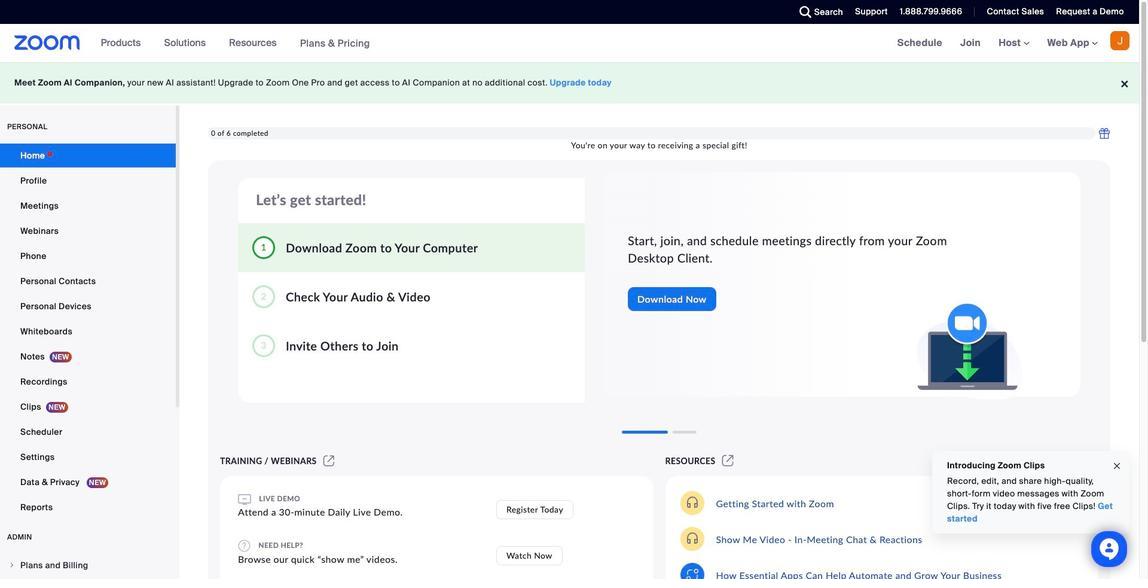 Task type: vqa. For each thing, say whether or not it's contained in the screenshot.
the "solutions" in Zoom Spaces Innovative video solutions for every meeting space.
no



Task type: locate. For each thing, give the bounding box(es) containing it.
1 window new image from the left
[[322, 456, 336, 466]]

banner
[[0, 24, 1140, 63]]

2 window new image from the left
[[721, 456, 736, 466]]

1 horizontal spatial window new image
[[721, 456, 736, 466]]

menu item
[[0, 554, 176, 577]]

footer
[[0, 62, 1140, 104]]

0 horizontal spatial window new image
[[322, 456, 336, 466]]

window new image
[[322, 456, 336, 466], [721, 456, 736, 466]]



Task type: describe. For each thing, give the bounding box(es) containing it.
profile picture image
[[1111, 31, 1130, 50]]

zoom logo image
[[14, 35, 80, 50]]

close image
[[1113, 459, 1122, 473]]

product information navigation
[[92, 24, 379, 63]]

personal menu menu
[[0, 144, 176, 520]]

meetings navigation
[[889, 24, 1140, 63]]

right image
[[8, 562, 16, 569]]



